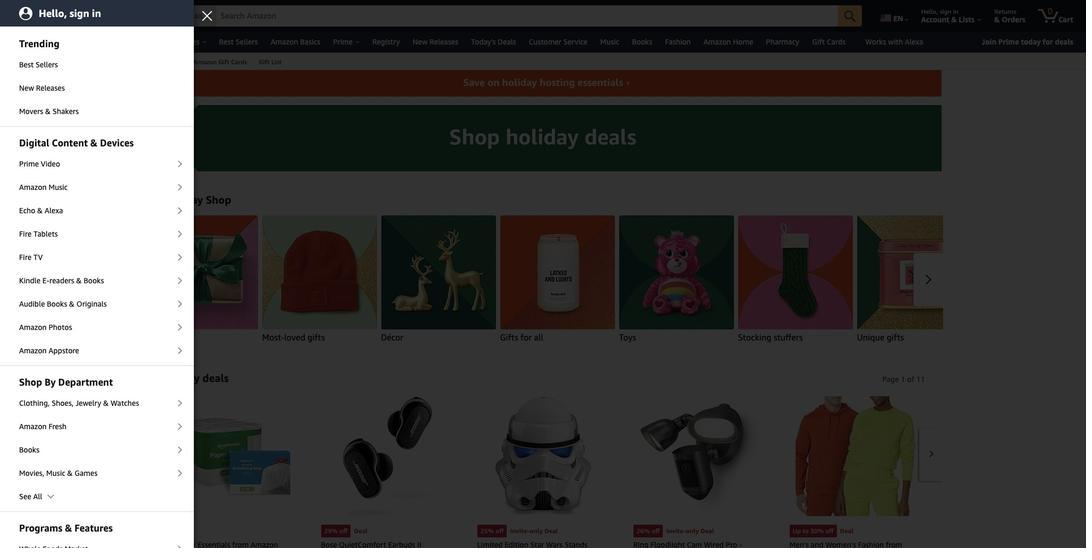 Task type: vqa. For each thing, say whether or not it's contained in the screenshot.


Task type: locate. For each thing, give the bounding box(es) containing it.
returns & orders
[[994, 7, 1026, 24]]

off for 25% off
[[496, 527, 504, 535]]

sellers down trending
[[36, 60, 58, 69]]

books right music link
[[632, 37, 652, 46]]

limited edition star wars stands image
[[494, 397, 592, 517]]

in left location
[[92, 7, 101, 19]]

list
[[143, 216, 1086, 344]]

0 vertical spatial fire
[[19, 229, 32, 238]]

games
[[75, 469, 97, 478]]

cart
[[1058, 15, 1073, 24]]

holiday inside "navigation" navigation
[[47, 37, 73, 46]]

0 vertical spatial new releases link
[[406, 35, 465, 49]]

deal timer
[[354, 527, 453, 535], [840, 527, 921, 535]]

0 vertical spatial cards
[[827, 37, 846, 46]]

gifts
[[14, 58, 28, 66], [500, 332, 518, 343]]

1 vertical spatial gifts
[[500, 332, 518, 343]]

gifts
[[308, 332, 325, 343], [887, 332, 904, 343]]

0 horizontal spatial best sellers link
[[0, 54, 194, 76]]

1 invite-only deal from the left
[[510, 527, 558, 535]]

0 horizontal spatial invite-
[[510, 527, 530, 535]]

amazon up list
[[271, 37, 298, 46]]

shoes,
[[52, 399, 74, 408]]

best sellers up amazon gift cards 'link'
[[219, 37, 258, 46]]

in
[[92, 7, 101, 19], [953, 7, 959, 15]]

best
[[219, 37, 234, 46], [19, 60, 34, 69]]

1 vertical spatial alexa
[[45, 206, 63, 215]]

appstore
[[49, 346, 79, 355]]

fire left tablets
[[19, 229, 32, 238]]

kindle e-readers & books link
[[0, 270, 194, 292]]

1 horizontal spatial sign
[[940, 7, 952, 15]]

1 horizontal spatial hello,
[[921, 7, 938, 15]]

sign right en on the right top
[[940, 7, 952, 15]]

deals down update at the left top
[[75, 37, 93, 46]]

invite-only deal timer inside deal: limited edition star wars stands; element
[[510, 527, 609, 535]]

amazon up echo
[[19, 183, 47, 192]]

1 horizontal spatial new releases link
[[406, 35, 465, 49]]

& right echo
[[37, 206, 43, 215]]

in right the account
[[953, 7, 959, 15]]

0 vertical spatial alexa
[[905, 37, 923, 46]]

0 vertical spatial all
[[534, 332, 543, 343]]

amazon fresh link
[[0, 416, 194, 438]]

amazon down amazon photos
[[19, 346, 47, 355]]

shop all image
[[143, 216, 258, 330]]

your lists
[[40, 58, 68, 66]]

1 vertical spatial best
[[19, 60, 34, 69]]

0 horizontal spatial sign
[[70, 7, 89, 19]]

invite-only deal for 26% off
[[666, 527, 714, 535]]

1 vertical spatial for
[[521, 332, 532, 343]]

1 horizontal spatial deals
[[498, 37, 516, 46]]

new releases link
[[406, 35, 465, 49], [0, 77, 194, 99]]

0 horizontal spatial prime
[[19, 159, 39, 168]]

best left your
[[19, 60, 34, 69]]

2 fire from the top
[[19, 253, 32, 262]]

0 horizontal spatial sellers
[[36, 60, 58, 69]]

1 vertical spatial new releases link
[[0, 77, 194, 99]]

new releases link left today's
[[406, 35, 465, 49]]

invite- for 26% off
[[666, 527, 686, 535]]

invite-only deal right 26% off
[[666, 527, 714, 535]]

releases up movers & shakers
[[36, 83, 65, 92]]

amazon basics
[[271, 37, 320, 46]]

0 vertical spatial new releases
[[413, 37, 458, 46]]

gift left list
[[259, 58, 270, 66]]

0 vertical spatial releases
[[430, 37, 458, 46]]

new releases for the leftmost 'new releases' link
[[19, 83, 65, 92]]

1 horizontal spatial gifts
[[500, 332, 518, 343]]

0 horizontal spatial deal timer
[[354, 527, 453, 535]]

e-
[[42, 276, 49, 285]]

0 horizontal spatial all
[[24, 37, 34, 46]]

invite-only deal right 25% off
[[510, 527, 558, 535]]

best sellers link up amazon gift cards 'link'
[[213, 35, 264, 49]]

décor
[[381, 332, 403, 343]]

music down video
[[49, 183, 68, 192]]

& left orders
[[994, 15, 1000, 24]]

4 off from the left
[[826, 527, 834, 535]]

best sellers link
[[213, 35, 264, 49], [0, 54, 194, 76]]

deal: everyday essentials from amazon brands; element
[[161, 392, 301, 549]]

0 horizontal spatial gifts
[[308, 332, 325, 343]]

amazon for amazon gift cards
[[193, 58, 217, 66]]

alexa up tablets
[[45, 206, 63, 215]]

0 horizontal spatial books link
[[0, 439, 194, 462]]

books link
[[626, 35, 659, 49], [0, 439, 194, 462]]

&
[[951, 15, 957, 24], [994, 15, 1000, 24], [45, 107, 51, 116], [90, 137, 97, 149], [37, 206, 43, 215], [76, 276, 82, 285], [69, 300, 75, 309], [103, 399, 109, 408], [67, 469, 73, 478], [65, 523, 72, 534]]

0 horizontal spatial gifts
[[14, 58, 28, 66]]

1 horizontal spatial deals
[[1055, 37, 1073, 46]]

0 vertical spatial holiday
[[47, 37, 73, 46]]

0 horizontal spatial in
[[92, 7, 101, 19]]

0 vertical spatial all
[[195, 12, 202, 20]]

hello, right en on the right top
[[921, 7, 938, 15]]

all
[[195, 12, 202, 20], [24, 37, 34, 46]]

0 horizontal spatial deals
[[202, 372, 229, 385]]

off inside deal: bose quietcomfort earbuds ii; element
[[339, 527, 348, 535]]

lists right the account
[[959, 15, 975, 24]]

delivering to charlotte 28204 update location
[[86, 7, 172, 24]]

0 horizontal spatial deals
[[75, 37, 93, 46]]

1 horizontal spatial for
[[1043, 37, 1053, 46]]

stocking stuffers image
[[738, 216, 853, 330]]

1 vertical spatial music
[[49, 183, 68, 192]]

1 vertical spatial holiday
[[164, 194, 203, 206]]

2 horizontal spatial gift
[[812, 37, 825, 46]]

prime right join
[[998, 37, 1019, 46]]

amazon inside 'link'
[[193, 58, 217, 66]]

1 horizontal spatial in
[[953, 7, 959, 15]]

invite-only deal inside "deal: ring floodlight cam wired pro - premium colors;" element
[[666, 527, 714, 535]]

amazon down groceries link
[[193, 58, 217, 66]]

1 invite- from the left
[[510, 527, 530, 535]]

1 horizontal spatial lists
[[959, 15, 975, 24]]

best sellers link down holiday deals link
[[0, 54, 194, 76]]

gift right "pharmacy"
[[812, 37, 825, 46]]

amazon image
[[12, 10, 63, 25]]

0 vertical spatial lists
[[959, 15, 975, 24]]

0 horizontal spatial hello,
[[39, 7, 67, 19]]

& inside returns & orders
[[994, 15, 1000, 24]]

2 vertical spatial holiday
[[161, 372, 200, 385]]

new releases up movers & shakers
[[19, 83, 65, 92]]

new inside "navigation" navigation
[[413, 37, 428, 46]]

0 horizontal spatial invite-only deal timer
[[510, 527, 609, 535]]

gifts for all image
[[500, 216, 615, 330]]

all inside list
[[534, 332, 543, 343]]

amazon left the home
[[704, 37, 731, 46]]

sellers inside "navigation" navigation
[[236, 37, 258, 46]]

invite-
[[510, 527, 530, 535], [666, 527, 686, 535]]

charlotte
[[124, 7, 151, 15]]

4 deal from the left
[[840, 527, 854, 535]]

amazon home
[[704, 37, 753, 46]]

amazon down clothing, on the left of page
[[19, 422, 47, 431]]

0 vertical spatial gifts
[[14, 58, 28, 66]]

books link left fashion on the right
[[626, 35, 659, 49]]

service
[[563, 37, 587, 46]]

1 horizontal spatial all
[[195, 12, 202, 20]]

to left charlotte
[[116, 7, 123, 15]]

music right "service"
[[600, 37, 619, 46]]

releases left today's
[[430, 37, 458, 46]]

sign inside "navigation" navigation
[[940, 7, 952, 15]]

2 deals from the left
[[498, 37, 516, 46]]

to right up
[[803, 527, 809, 535]]

all up groceries link
[[195, 12, 202, 20]]

gifts right loved
[[308, 332, 325, 343]]

Search Amazon text field
[[216, 6, 838, 26]]

invite-only deal inside deal: limited edition star wars stands; element
[[510, 527, 558, 535]]

0 vertical spatial new
[[413, 37, 428, 46]]

1 vertical spatial all
[[24, 37, 34, 46]]

to inside deal: men's and women's fashion from amazon essentials and the drop; element
[[803, 527, 809, 535]]

see
[[19, 492, 31, 501]]

amazon for amazon home
[[704, 37, 731, 46]]

music for movies, music & games
[[46, 469, 65, 478]]

only right 25% off
[[530, 527, 543, 535]]

deals right today's
[[498, 37, 516, 46]]

shakers
[[53, 107, 79, 116]]

1 off from the left
[[339, 527, 348, 535]]

gifts link
[[8, 53, 34, 70]]

books up movies,
[[19, 446, 39, 455]]

to
[[116, 7, 123, 15], [803, 527, 809, 535]]

movers
[[19, 107, 43, 116]]

alexa inside "navigation" navigation
[[905, 37, 923, 46]]

0 vertical spatial best sellers link
[[213, 35, 264, 49]]

1 fire from the top
[[19, 229, 32, 238]]

music inside "navigation" navigation
[[600, 37, 619, 46]]

invite-only deal
[[510, 527, 558, 535], [666, 527, 714, 535]]

the holiday shop
[[143, 194, 231, 206]]

2 only from the left
[[686, 527, 699, 535]]

& right the account
[[951, 15, 957, 24]]

alexa
[[905, 37, 923, 46], [45, 206, 63, 215]]

gifts for gifts for all
[[500, 332, 518, 343]]

invite-only deal timer inside "deal: ring floodlight cam wired pro - premium colors;" element
[[666, 527, 765, 535]]

1 vertical spatial to
[[803, 527, 809, 535]]

audible books & originals
[[19, 300, 107, 309]]

2 horizontal spatial prime
[[998, 37, 1019, 46]]

prime
[[333, 37, 353, 46], [998, 37, 1019, 46], [19, 159, 39, 168]]

1 deals from the left
[[75, 37, 93, 46]]

All search field
[[189, 5, 862, 28]]

1 horizontal spatial sellers
[[236, 37, 258, 46]]

audible books & originals link
[[0, 293, 194, 315]]

most-loved gifts
[[262, 332, 325, 343]]

gift for gift list
[[259, 58, 270, 66]]

toys
[[619, 332, 636, 343]]

0 horizontal spatial to
[[116, 7, 123, 15]]

shop
[[19, 377, 42, 388]]

new right registry
[[413, 37, 428, 46]]

amazon for amazon photos
[[19, 323, 47, 332]]

invite-only deal timer
[[510, 527, 609, 535], [666, 527, 765, 535]]

2 deal from the left
[[545, 527, 558, 535]]

orders
[[1002, 15, 1026, 24]]

alexa for echo & alexa
[[45, 206, 63, 215]]

today
[[1021, 37, 1041, 46]]

new up "movers"
[[19, 83, 34, 92]]

0 horizontal spatial alexa
[[45, 206, 63, 215]]

to for delivering to charlotte 28204 update location
[[116, 7, 123, 15]]

1 vertical spatial new
[[19, 83, 34, 92]]

2 deal timer from the left
[[840, 527, 921, 535]]

gifts for all
[[500, 332, 543, 343]]

off inside "deal: ring floodlight cam wired pro - premium colors;" element
[[652, 527, 660, 535]]

0 vertical spatial deals
[[1055, 37, 1073, 46]]

1 vertical spatial lists
[[55, 58, 68, 66]]

off right 29%
[[339, 527, 348, 535]]

hello, sign in right en on the right top
[[921, 7, 959, 15]]

hello, sign in up "holiday deals"
[[39, 7, 101, 19]]

deals
[[1055, 37, 1073, 46], [202, 372, 229, 385]]

1 horizontal spatial best
[[219, 37, 234, 46]]

0 vertical spatial best
[[219, 37, 234, 46]]

to inside delivering to charlotte 28204 update location
[[116, 7, 123, 15]]

only right 26% off
[[686, 527, 699, 535]]

all button
[[8, 32, 39, 53]]

2 off from the left
[[496, 527, 504, 535]]

off inside deal: limited edition star wars stands; element
[[496, 527, 504, 535]]

fire left tv
[[19, 253, 32, 262]]

movers & shakers link
[[0, 100, 194, 123]]

prime left video
[[19, 159, 39, 168]]

stocking
[[738, 332, 771, 343]]

of
[[907, 375, 914, 384]]

1 vertical spatial releases
[[36, 83, 65, 92]]

2 invite- from the left
[[666, 527, 686, 535]]

off right 25%
[[496, 527, 504, 535]]

1 horizontal spatial deal timer
[[840, 527, 921, 535]]

registry
[[372, 37, 400, 46]]

only inside "deal: ring floodlight cam wired pro - premium colors;" element
[[686, 527, 699, 535]]

new releases inside "navigation" navigation
[[413, 37, 458, 46]]

1 vertical spatial all
[[33, 492, 42, 501]]

0 horizontal spatial new releases
[[19, 83, 65, 92]]

pharmacy
[[766, 37, 799, 46]]

readers
[[49, 276, 74, 285]]

& up "prime video" link
[[90, 137, 97, 149]]

new for the leftmost 'new releases' link
[[19, 83, 34, 92]]

amazon down audible
[[19, 323, 47, 332]]

1 horizontal spatial new releases
[[413, 37, 458, 46]]

2 invite-only deal from the left
[[666, 527, 714, 535]]

new for topmost 'new releases' link
[[413, 37, 428, 46]]

0 vertical spatial to
[[116, 7, 123, 15]]

gifts inside "navigation" navigation
[[14, 58, 28, 66]]

gifts right the unique
[[887, 332, 904, 343]]

1 vertical spatial books link
[[0, 439, 194, 462]]

& right jewelry
[[103, 399, 109, 408]]

echo & alexa link
[[0, 200, 194, 222]]

& left the "originals"
[[69, 300, 75, 309]]

deal: limited edition star wars stands; element
[[473, 392, 613, 549]]

to for up to 30% off
[[803, 527, 809, 535]]

lists
[[959, 15, 975, 24], [55, 58, 68, 66]]

2 invite-only deal timer from the left
[[666, 527, 765, 535]]

3 off from the left
[[652, 527, 660, 535]]

all up gifts link
[[24, 37, 34, 46]]

new releases left today's
[[413, 37, 458, 46]]

sign up "holiday deals"
[[70, 7, 89, 19]]

1 horizontal spatial releases
[[430, 37, 458, 46]]

1 horizontal spatial to
[[803, 527, 809, 535]]

gift left gift list
[[218, 58, 229, 66]]

0 horizontal spatial gift
[[218, 58, 229, 66]]

1 horizontal spatial new
[[413, 37, 428, 46]]

1 vertical spatial new releases
[[19, 83, 65, 92]]

amazon fresh
[[19, 422, 67, 431]]

all
[[534, 332, 543, 343], [33, 492, 42, 501]]

1 horizontal spatial gifts
[[887, 332, 904, 343]]

1 horizontal spatial hello, sign in
[[921, 7, 959, 15]]

amazon photos
[[19, 323, 72, 332]]

alexa right with
[[905, 37, 923, 46]]

best inside "navigation" navigation
[[219, 37, 234, 46]]

0 horizontal spatial all
[[33, 492, 42, 501]]

1 horizontal spatial best sellers link
[[213, 35, 264, 49]]

invite- inside "deal: ring floodlight cam wired pro - premium colors;" element
[[666, 527, 686, 535]]

only inside deal: limited edition star wars stands; element
[[530, 527, 543, 535]]

cards left gift list
[[231, 58, 247, 66]]

hello, sign in
[[39, 7, 101, 19], [921, 7, 959, 15]]

invite- inside deal: limited edition star wars stands; element
[[510, 527, 530, 535]]

holiday deals
[[47, 37, 93, 46]]

new releases link up movers & shakers link
[[0, 77, 194, 99]]

invite- right 26% off
[[666, 527, 686, 535]]

26% off
[[637, 527, 660, 535]]

0 horizontal spatial new
[[19, 83, 34, 92]]

holiday
[[47, 37, 73, 46], [164, 194, 203, 206], [161, 372, 200, 385]]

1 vertical spatial sellers
[[36, 60, 58, 69]]

0 horizontal spatial releases
[[36, 83, 65, 92]]

today's
[[471, 37, 496, 46]]

gifts for gifts
[[14, 58, 28, 66]]

0 horizontal spatial only
[[530, 527, 543, 535]]

2 gifts from the left
[[887, 332, 904, 343]]

off right the 26%
[[652, 527, 660, 535]]

1 horizontal spatial only
[[686, 527, 699, 535]]

1 horizontal spatial invite-
[[666, 527, 686, 535]]

1 horizontal spatial all
[[534, 332, 543, 343]]

None submit
[[838, 5, 862, 27]]

toys image
[[619, 216, 734, 330]]

new releases
[[413, 37, 458, 46], [19, 83, 65, 92]]

holiday deals
[[161, 372, 229, 385]]

1 gifts from the left
[[308, 332, 325, 343]]

0 vertical spatial best sellers
[[219, 37, 258, 46]]

movies, music & games link
[[0, 463, 194, 485]]

gift inside 'link'
[[218, 58, 229, 66]]

0 horizontal spatial best
[[19, 60, 34, 69]]

gift cards link
[[806, 35, 859, 49]]

1 deal from the left
[[354, 527, 367, 535]]

gift cards
[[812, 37, 846, 46]]

& right readers
[[76, 276, 82, 285]]

best sellers
[[219, 37, 258, 46], [19, 60, 58, 69]]

trending
[[19, 38, 59, 49]]

sellers up gift list link
[[236, 37, 258, 46]]

1 horizontal spatial invite-only deal timer
[[666, 527, 765, 535]]

1 horizontal spatial alexa
[[905, 37, 923, 46]]

1 vertical spatial best sellers
[[19, 60, 58, 69]]

1 deal timer from the left
[[354, 527, 453, 535]]

invite- for 25% off
[[510, 527, 530, 535]]

best sellers down trending
[[19, 60, 58, 69]]

prime right basics
[[333, 37, 353, 46]]

cards left works
[[827, 37, 846, 46]]

books down fire tv link
[[84, 276, 104, 285]]

lists right your
[[55, 58, 68, 66]]

music right movies,
[[46, 469, 65, 478]]

1 horizontal spatial books link
[[626, 35, 659, 49]]

best up amazon gift cards 'link'
[[219, 37, 234, 46]]

off right 30%
[[826, 527, 834, 535]]

releases
[[430, 37, 458, 46], [36, 83, 65, 92]]

0 horizontal spatial for
[[521, 332, 532, 343]]

deal: ring floodlight cam wired pro - premium colors; element
[[629, 392, 769, 549]]

hello, up "holiday deals"
[[39, 7, 67, 19]]

0 vertical spatial music
[[600, 37, 619, 46]]

amazon
[[271, 37, 298, 46], [704, 37, 731, 46], [193, 58, 217, 66], [19, 183, 47, 192], [19, 323, 47, 332], [19, 346, 47, 355], [19, 422, 47, 431]]

join
[[982, 37, 996, 46]]

amazon gift cards link
[[187, 53, 253, 70]]

26%
[[637, 527, 650, 535]]

1 horizontal spatial best sellers
[[219, 37, 258, 46]]

next image
[[928, 451, 934, 458]]

0 vertical spatial for
[[1043, 37, 1053, 46]]

update
[[86, 15, 111, 24]]

1 only from the left
[[530, 527, 543, 535]]

1 invite-only deal timer from the left
[[510, 527, 609, 535]]

0 horizontal spatial cards
[[231, 58, 247, 66]]

0 horizontal spatial invite-only deal
[[510, 527, 558, 535]]

0 horizontal spatial lists
[[55, 58, 68, 66]]

invite- right 25% off
[[510, 527, 530, 535]]

1 horizontal spatial gift
[[259, 58, 270, 66]]

books link down amazon fresh link
[[0, 439, 194, 462]]



Task type: describe. For each thing, give the bounding box(es) containing it.
the
[[143, 194, 162, 206]]

0 horizontal spatial new releases link
[[0, 77, 194, 99]]

amazon for amazon fresh
[[19, 422, 47, 431]]

new releases for topmost 'new releases' link
[[413, 37, 458, 46]]

25% off
[[480, 527, 504, 535]]

tv
[[33, 253, 43, 262]]

account
[[921, 15, 949, 24]]

digital
[[19, 137, 49, 149]]

photos
[[49, 323, 72, 332]]

fire for fire tablets
[[19, 229, 32, 238]]

none submit inside all search box
[[838, 5, 862, 27]]

28204
[[153, 7, 172, 15]]

décor link
[[381, 216, 496, 344]]

en link
[[874, 3, 913, 29]]

page
[[882, 375, 899, 384]]

prime for prime
[[333, 37, 353, 46]]

shop holiday deals image
[[145, 105, 941, 172]]

books up photos
[[47, 300, 67, 309]]

registry link
[[366, 35, 406, 49]]

amazon photos link
[[0, 317, 194, 339]]

only for 25% off
[[530, 527, 543, 535]]

fire tv
[[19, 253, 43, 262]]

1
[[901, 375, 905, 384]]

0
[[1048, 6, 1053, 16]]

kindle
[[19, 276, 40, 285]]

releases inside "navigation" navigation
[[430, 37, 458, 46]]

unique
[[857, 332, 884, 343]]

en
[[893, 14, 903, 23]]

deal: men's and women's fashion from amazon essentials and the drop; element
[[785, 392, 925, 549]]

deal: bose quietcomfort earbuds ii; element
[[317, 392, 457, 549]]

customer service link
[[523, 35, 594, 49]]

amazon home link
[[697, 35, 760, 49]]

hello, sign in link
[[0, 0, 194, 27]]

music for amazon music
[[49, 183, 68, 192]]

best sellers inside "navigation" navigation
[[219, 37, 258, 46]]

alexa for works with alexa
[[905, 37, 923, 46]]

sellers for the rightmost best sellers link
[[236, 37, 258, 46]]

department
[[58, 377, 113, 388]]

everyday essentials from amazon brands image
[[171, 417, 291, 496]]

today's deals
[[471, 37, 516, 46]]

amazon appstore
[[19, 346, 79, 355]]

fire for fire tv
[[19, 253, 32, 262]]

holiday deals link
[[41, 35, 99, 49]]

most-loved gifts image
[[262, 216, 377, 330]]

deals inside join prime today for deals link
[[1055, 37, 1073, 46]]

deals for today's deals
[[498, 37, 516, 46]]

home
[[733, 37, 753, 46]]

pharmacy link
[[760, 35, 806, 49]]

shop
[[206, 194, 231, 206]]

29% off
[[324, 527, 348, 535]]

unique gifts
[[857, 332, 904, 343]]

in inside "navigation" navigation
[[953, 7, 959, 15]]

holiday for deals
[[47, 37, 73, 46]]

watches
[[111, 399, 139, 408]]

unique gifts image
[[857, 216, 972, 330]]

all inside button
[[24, 37, 34, 46]]

groceries
[[168, 37, 199, 46]]

today's deals link
[[465, 35, 523, 49]]

with
[[888, 37, 903, 46]]

sellers for bottommost best sellers link
[[36, 60, 58, 69]]

video
[[41, 159, 60, 168]]

returns
[[994, 7, 1016, 15]]

& left games
[[67, 469, 73, 478]]

0 horizontal spatial best sellers
[[19, 60, 58, 69]]

prime video link
[[0, 153, 194, 175]]

amazon for amazon basics
[[271, 37, 298, 46]]

for inside join prime today for deals link
[[1043, 37, 1053, 46]]

amazon for amazon music
[[19, 183, 47, 192]]

cards inside 'link'
[[231, 58, 247, 66]]

only for 26% off
[[686, 527, 699, 535]]

3 deal from the left
[[701, 527, 714, 535]]

0 horizontal spatial hello, sign in
[[39, 7, 101, 19]]

29%
[[324, 527, 338, 535]]

& left features
[[65, 523, 72, 534]]

movies, music & games
[[19, 469, 97, 478]]

amazon gift cards
[[193, 58, 247, 66]]

clothing, shoes, jewelry & watches link
[[0, 392, 194, 415]]

save on holiday hosting essentials image
[[145, 70, 941, 97]]

for inside gifts for all link
[[521, 332, 532, 343]]

ring floodlight cam wired pro - premium colors image
[[639, 403, 759, 511]]

loved
[[284, 332, 305, 343]]

clothing,
[[19, 399, 50, 408]]

digital content & devices
[[19, 137, 134, 149]]

echo & alexa
[[19, 206, 63, 215]]

amazon for amazon appstore
[[19, 346, 47, 355]]

gift for gift cards
[[812, 37, 825, 46]]

bose quietcomfort earbuds ii image
[[342, 397, 432, 517]]

hello, inside "navigation" navigation
[[921, 7, 938, 15]]

list
[[271, 58, 282, 66]]

& right "movers"
[[45, 107, 51, 116]]

jewelry
[[76, 399, 101, 408]]

1 vertical spatial best sellers link
[[0, 54, 194, 76]]

fire tablets
[[19, 229, 58, 238]]

invite-only deal timer for 25% off
[[510, 527, 609, 535]]

your lists link
[[34, 53, 74, 70]]

most-loved gifts link
[[262, 216, 377, 344]]

best for bottommost best sellers link
[[19, 60, 34, 69]]

invite-only deal for 25% off
[[510, 527, 558, 535]]

hello, sign in inside "navigation" navigation
[[921, 7, 959, 15]]

stocking stuffers
[[738, 332, 803, 343]]

deals for holiday deals
[[75, 37, 93, 46]]

groceries link
[[162, 35, 213, 49]]

off inside deal: men's and women's fashion from amazon essentials and the drop; element
[[826, 527, 834, 535]]

up
[[793, 527, 801, 535]]

best for the rightmost best sellers link
[[219, 37, 234, 46]]

stocking stuffers link
[[738, 216, 853, 344]]

customer service
[[529, 37, 587, 46]]

amazon basics link
[[264, 35, 327, 49]]

all inside search box
[[195, 12, 202, 20]]

music link
[[594, 35, 626, 49]]

your
[[40, 58, 53, 66]]

décor image
[[381, 216, 496, 330]]

devices
[[100, 137, 134, 149]]

holiday for deals
[[161, 372, 200, 385]]

gift list link
[[253, 53, 287, 70]]

unique gifts link
[[857, 216, 972, 344]]

deal timer for up to 30% off
[[840, 527, 921, 535]]

1 vertical spatial deals
[[202, 372, 229, 385]]

navigation navigation
[[0, 0, 1086, 70]]

programs & features
[[19, 523, 113, 534]]

amazon appstore link
[[0, 340, 194, 362]]

invite-only deal timer for 26% off
[[666, 527, 765, 535]]

books inside "navigation" navigation
[[632, 37, 652, 46]]

originals
[[77, 300, 107, 309]]

works with alexa
[[865, 37, 923, 46]]

fire tv link
[[0, 246, 194, 269]]

off for 26% off
[[652, 527, 660, 535]]

join prime today for deals
[[982, 37, 1073, 46]]

list containing most-loved gifts
[[143, 216, 1086, 344]]

works
[[865, 37, 886, 46]]

fresh
[[49, 422, 67, 431]]

location
[[113, 15, 141, 24]]

amazon music
[[19, 183, 68, 192]]

1 horizontal spatial cards
[[827, 37, 846, 46]]

men's and women's fashion from amazon essentials and the drop image
[[795, 397, 915, 517]]

toys link
[[619, 216, 734, 344]]

fire tablets link
[[0, 223, 194, 245]]

prime for prime video
[[19, 159, 39, 168]]

deal timer for 29% off
[[354, 527, 453, 535]]

off for 29% off
[[339, 527, 348, 535]]

see all link
[[0, 486, 194, 508]]

echo
[[19, 206, 35, 215]]

up to 30% off
[[793, 527, 834, 535]]

0 vertical spatial books link
[[626, 35, 659, 49]]



